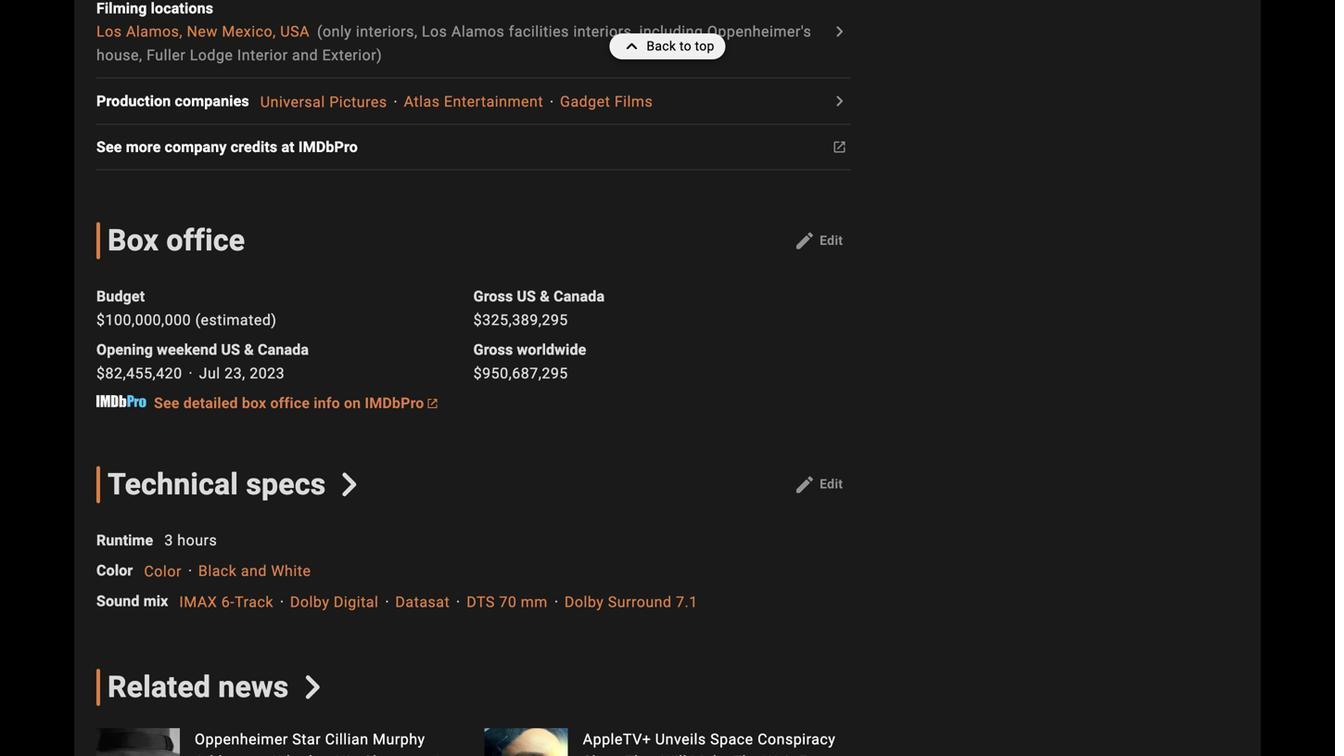 Task type: describe. For each thing, give the bounding box(es) containing it.
dts 70 mm button
[[467, 593, 548, 611]]

gross worldwide $950,687,295
[[474, 341, 587, 382]]

dts
[[467, 593, 495, 611]]

(only interiors, los alamos facilities interiors, including oppenheimer's house, fuller lodge interior and exterior)
[[96, 23, 812, 64]]

edit image
[[794, 473, 817, 496]]

black
[[198, 562, 237, 580]]

universal pictures button
[[260, 93, 387, 111]]

1 vertical spatial and
[[241, 562, 267, 580]]

space
[[711, 730, 754, 748]]

exterior)
[[322, 46, 382, 64]]

gross us & canada $325,389,295
[[474, 288, 605, 329]]

box
[[242, 394, 267, 412]]

production
[[96, 92, 171, 110]]

edit for 3 hours
[[820, 476, 844, 492]]

dolby for dolby surround 7.1
[[565, 593, 604, 611]]

dolby for dolby digital
[[290, 593, 330, 611]]

whether
[[273, 753, 332, 756]]

production companies
[[96, 92, 249, 110]]

companies
[[175, 92, 249, 110]]

info
[[314, 394, 340, 412]]

mix
[[144, 592, 168, 610]]

the
[[733, 753, 760, 756]]

see detailed box office info on imdbpro button
[[154, 394, 437, 412]]

los inside (only interiors, los alamos facilities interiors, including oppenheimer's house, fuller lodge interior and exterior)
[[422, 23, 448, 41]]

murphy
[[373, 730, 425, 748]]

technical specs
[[108, 467, 326, 502]]

70
[[499, 593, 517, 611]]

edit button for gross us & canada $325,389,295
[[787, 226, 851, 256]]

interior
[[237, 46, 288, 64]]

back to top button
[[610, 33, 726, 59]]

23,
[[225, 364, 246, 382]]

universal
[[260, 93, 325, 111]]

will
[[661, 753, 687, 756]]

his
[[336, 753, 359, 756]]

see more company credits at imdbpro
[[96, 138, 358, 156]]

imax
[[179, 593, 217, 611]]

credits
[[231, 138, 278, 156]]

dts 70 mm
[[467, 593, 548, 611]]

related news
[[108, 670, 289, 704]]

jul 23, 2023
[[199, 364, 285, 382]]

back
[[647, 39, 676, 54]]

more
[[126, 138, 161, 156]]

cillian
[[325, 730, 369, 748]]

track
[[235, 593, 274, 611]]

0 horizontal spatial &
[[244, 341, 254, 359]]

chevron right inline image for specs
[[338, 473, 362, 496]]

edit image
[[794, 230, 817, 252]]

see for see more company credits at imdbpro
[[96, 138, 122, 156]]

make
[[691, 753, 730, 756]]

& inside gross us & canada $325,389,295
[[540, 288, 550, 305]]

color button
[[144, 562, 182, 580]]

digital
[[334, 593, 379, 611]]

white
[[271, 562, 311, 580]]

dolby surround 7.1
[[565, 593, 698, 611]]

specs
[[246, 467, 326, 502]]

edit for gross us & canada $325,389,295
[[820, 233, 844, 248]]

los alamos, new mexico, usa button
[[96, 23, 310, 41]]

production companies button
[[96, 90, 260, 112]]

worldwide
[[517, 341, 587, 359]]

atlas entertainment
[[404, 93, 544, 111]]

oppenheimer star cillian murphy addresses whether his character is link
[[96, 728, 463, 756]]

wait
[[764, 753, 795, 756]]

addresses
[[195, 753, 269, 756]]

imdbpro inside button
[[299, 138, 358, 156]]

star
[[293, 730, 321, 748]]

dolby digital
[[290, 593, 379, 611]]

weekend
[[157, 341, 217, 359]]

3 hours
[[165, 531, 217, 549]]

gross for gross worldwide $950,687,295
[[474, 341, 513, 359]]

usa
[[280, 23, 310, 41]]

opening weekend us & canada
[[96, 341, 309, 359]]

budget
[[96, 288, 145, 305]]

1 los from the left
[[96, 23, 122, 41]]

news
[[218, 670, 289, 704]]

mexico,
[[222, 23, 276, 41]]

see more image for universal pictures
[[829, 90, 851, 112]]

0 horizontal spatial canada
[[258, 341, 309, 359]]

$950,687,295
[[474, 364, 568, 382]]

sound
[[96, 592, 140, 610]]

technical
[[108, 467, 239, 502]]

2 interiors, from the left
[[574, 23, 635, 41]]

imax 6-track
[[179, 593, 274, 611]]

gadget films button
[[560, 93, 653, 111]]

show
[[583, 753, 622, 756]]

see more company credits at imdbpro button
[[96, 136, 369, 158]]

runtime
[[96, 531, 153, 549]]

at
[[282, 138, 295, 156]]

alamos
[[452, 23, 505, 41]]

0 horizontal spatial color
[[96, 562, 133, 579]]

facilities
[[509, 23, 570, 41]]

1 horizontal spatial office
[[270, 394, 310, 412]]

1 horizontal spatial color
[[144, 562, 182, 580]]

surround
[[608, 593, 672, 611]]

atlas entertainment button
[[404, 93, 544, 111]]

see more image for los alamos, new mexico, usa
[[829, 21, 851, 43]]

datasat button
[[396, 593, 450, 611]]

appletv+ unveils space conspiracy show that will make the wait for silo season 2 a little easier image
[[485, 728, 568, 756]]



Task type: locate. For each thing, give the bounding box(es) containing it.
box office
[[108, 223, 245, 258]]

3
[[165, 531, 173, 549]]

films
[[615, 93, 653, 111]]

dolby right mm
[[565, 593, 604, 611]]

1 edit button from the top
[[787, 226, 851, 256]]

(only
[[317, 23, 352, 41]]

2 gross from the top
[[474, 341, 513, 359]]

0 horizontal spatial interiors,
[[356, 23, 418, 41]]

us up $325,389,295
[[517, 288, 536, 305]]

0 vertical spatial us
[[517, 288, 536, 305]]

see for see detailed box office info on imdbpro
[[154, 394, 180, 412]]

edit
[[820, 233, 844, 248], [820, 476, 844, 492]]

office right box
[[270, 394, 310, 412]]

los up house,
[[96, 23, 122, 41]]

gross inside gross us & canada $325,389,295
[[474, 288, 513, 305]]

sound mix
[[96, 592, 168, 610]]

2 vertical spatial see more image
[[829, 136, 851, 158]]

us
[[517, 288, 536, 305], [221, 341, 240, 359]]

top
[[695, 39, 715, 54]]

opening
[[96, 341, 153, 359]]

1 vertical spatial imdbpro
[[365, 394, 424, 412]]

office up the budget $100,000,000 (estimated)
[[166, 223, 245, 258]]

0 horizontal spatial los
[[96, 23, 122, 41]]

unveils
[[656, 730, 707, 748]]

canada up the 2023
[[258, 341, 309, 359]]

0 vertical spatial gross
[[474, 288, 513, 305]]

2 dolby from the left
[[565, 593, 604, 611]]

black and white button
[[198, 562, 311, 580]]

1 vertical spatial edit
[[820, 476, 844, 492]]

1 interiors, from the left
[[356, 23, 418, 41]]

see more image
[[829, 21, 851, 43], [829, 90, 851, 112], [829, 136, 851, 158]]

chevron right inline image inside technical specs link
[[338, 473, 362, 496]]

imdbpro left "launch inline" image
[[365, 394, 424, 412]]

imdbpro right at at the left
[[299, 138, 358, 156]]

1 vertical spatial see more image
[[829, 90, 851, 112]]

us inside gross us & canada $325,389,295
[[517, 288, 536, 305]]

gadget
[[560, 93, 611, 111]]

and inside (only interiors, los alamos facilities interiors, including oppenheimer's house, fuller lodge interior and exterior)
[[292, 46, 318, 64]]

los left alamos
[[422, 23, 448, 41]]

2 edit from the top
[[820, 476, 844, 492]]

color up sound
[[96, 562, 133, 579]]

los
[[96, 23, 122, 41], [422, 23, 448, 41]]

1 dolby from the left
[[290, 593, 330, 611]]

atlas
[[404, 93, 440, 111]]

0 vertical spatial edit button
[[787, 226, 851, 256]]

entertainment
[[444, 93, 544, 111]]

gross up $325,389,295
[[474, 288, 513, 305]]

1 vertical spatial chevron right inline image
[[301, 675, 325, 699]]

1 horizontal spatial los
[[422, 23, 448, 41]]

dolby digital button
[[290, 593, 379, 611]]

chevron right inline image right specs at the bottom left of page
[[338, 473, 362, 496]]

1 see more image from the top
[[829, 21, 851, 43]]

universal pictures
[[260, 93, 387, 111]]

& up jul 23, 2023
[[244, 341, 254, 359]]

2 edit button from the top
[[787, 470, 851, 499]]

0 horizontal spatial us
[[221, 341, 240, 359]]

0 horizontal spatial and
[[241, 562, 267, 580]]

black and white
[[198, 562, 311, 580]]

gross for gross us & canada $325,389,295
[[474, 288, 513, 305]]

1 gross from the top
[[474, 288, 513, 305]]

gross up $950,687,295
[[474, 341, 513, 359]]

0 horizontal spatial chevron right inline image
[[301, 675, 325, 699]]

related
[[108, 670, 211, 704]]

oppenheimer's
[[708, 23, 812, 41]]

company
[[165, 138, 227, 156]]

edit right edit image at the right top of page
[[820, 233, 844, 248]]

office
[[166, 223, 245, 258], [270, 394, 310, 412]]

1 horizontal spatial dolby
[[565, 593, 604, 611]]

canada inside gross us & canada $325,389,295
[[554, 288, 605, 305]]

detailed
[[183, 394, 238, 412]]

alamos,
[[126, 23, 183, 41]]

interiors, left back
[[574, 23, 635, 41]]

house,
[[96, 46, 143, 64]]

1 vertical spatial us
[[221, 341, 240, 359]]

to
[[680, 39, 692, 54]]

(estimated)
[[195, 311, 277, 329]]

and down usa
[[292, 46, 318, 64]]

1 vertical spatial canada
[[258, 341, 309, 359]]

see
[[96, 138, 122, 156], [154, 394, 180, 412]]

lodge
[[190, 46, 233, 64]]

chevron right inline image up star
[[301, 675, 325, 699]]

mm
[[521, 593, 548, 611]]

1 vertical spatial see
[[154, 394, 180, 412]]

imdbpro
[[299, 138, 358, 156], [365, 394, 424, 412]]

imax 6-track button
[[179, 593, 274, 611]]

back to top
[[647, 39, 715, 54]]

1 horizontal spatial interiors,
[[574, 23, 635, 41]]

1 horizontal spatial see
[[154, 394, 180, 412]]

dolby surround 7.1 button
[[565, 593, 698, 611]]

appletv+
[[583, 730, 652, 748]]

chevron right inline image
[[338, 473, 362, 496], [301, 675, 325, 699]]

1 horizontal spatial imdbpro
[[365, 394, 424, 412]]

6-
[[222, 593, 235, 611]]

edit right edit icon
[[820, 476, 844, 492]]

that
[[626, 753, 657, 756]]

2 see more image from the top
[[829, 90, 851, 112]]

0 vertical spatial imdbpro
[[299, 138, 358, 156]]

see down $82,455,420
[[154, 394, 180, 412]]

0 vertical spatial office
[[166, 223, 245, 258]]

gross inside gross worldwide $950,687,295
[[474, 341, 513, 359]]

jul
[[199, 364, 220, 382]]

& up $325,389,295
[[540, 288, 550, 305]]

0 vertical spatial see more image
[[829, 21, 851, 43]]

color
[[96, 562, 133, 579], [144, 562, 182, 580]]

see left the more
[[96, 138, 122, 156]]

color up mix
[[144, 562, 182, 580]]

chevron right inline image inside related news link
[[301, 675, 325, 699]]

and up track
[[241, 562, 267, 580]]

fuller
[[147, 46, 186, 64]]

hours
[[177, 531, 217, 549]]

see inside button
[[96, 138, 122, 156]]

character
[[363, 753, 431, 756]]

us up 23,
[[221, 341, 240, 359]]

dolby down white on the bottom of the page
[[290, 593, 330, 611]]

1 vertical spatial gross
[[474, 341, 513, 359]]

1 vertical spatial office
[[270, 394, 310, 412]]

appletv+ unveils space conspiracy show that will make the wait fo
[[583, 730, 836, 756]]

0 vertical spatial see
[[96, 138, 122, 156]]

canada up worldwide
[[554, 288, 605, 305]]

is
[[436, 753, 448, 756]]

1 edit from the top
[[820, 233, 844, 248]]

0 vertical spatial edit
[[820, 233, 844, 248]]

new
[[187, 23, 218, 41]]

1 horizontal spatial &
[[540, 288, 550, 305]]

1 vertical spatial &
[[244, 341, 254, 359]]

$325,389,295
[[474, 311, 568, 329]]

technical specs link
[[96, 466, 362, 503]]

1 vertical spatial edit button
[[787, 470, 851, 499]]

expand less image
[[621, 33, 647, 59]]

oppenheimer star cillian murphy addresses whether his character is 
[[195, 730, 461, 756]]

interiors, up exterior)
[[356, 23, 418, 41]]

0 vertical spatial and
[[292, 46, 318, 64]]

edit button for 3 hours
[[787, 470, 851, 499]]

conspiracy
[[758, 730, 836, 748]]

7.1
[[676, 593, 698, 611]]

3 see more image from the top
[[829, 136, 851, 158]]

launch inline image
[[428, 399, 437, 408]]

gadget films
[[560, 93, 653, 111]]

$100,000,000
[[96, 311, 191, 329]]

&
[[540, 288, 550, 305], [244, 341, 254, 359]]

1 horizontal spatial us
[[517, 288, 536, 305]]

see detailed box office info on imdbpro
[[154, 394, 424, 412]]

2 los from the left
[[422, 23, 448, 41]]

0 vertical spatial &
[[540, 288, 550, 305]]

0 vertical spatial canada
[[554, 288, 605, 305]]

chevron right inline image for news
[[301, 675, 325, 699]]

0 vertical spatial chevron right inline image
[[338, 473, 362, 496]]

0 horizontal spatial dolby
[[290, 593, 330, 611]]

1 horizontal spatial and
[[292, 46, 318, 64]]

1 horizontal spatial chevron right inline image
[[338, 473, 362, 496]]

0 horizontal spatial imdbpro
[[299, 138, 358, 156]]

appletv+ unveils space conspiracy show that will make the wait fo link
[[485, 728, 851, 756]]

$82,455,420
[[96, 364, 182, 382]]

datasat
[[396, 593, 450, 611]]

0 horizontal spatial see
[[96, 138, 122, 156]]

interiors,
[[356, 23, 418, 41], [574, 23, 635, 41]]

oppenheimer star cillian murphy addresses whether his character is a hero or villain image
[[96, 728, 180, 756]]

0 horizontal spatial office
[[166, 223, 245, 258]]

1 horizontal spatial canada
[[554, 288, 605, 305]]



Task type: vqa. For each thing, say whether or not it's contained in the screenshot.
a
no



